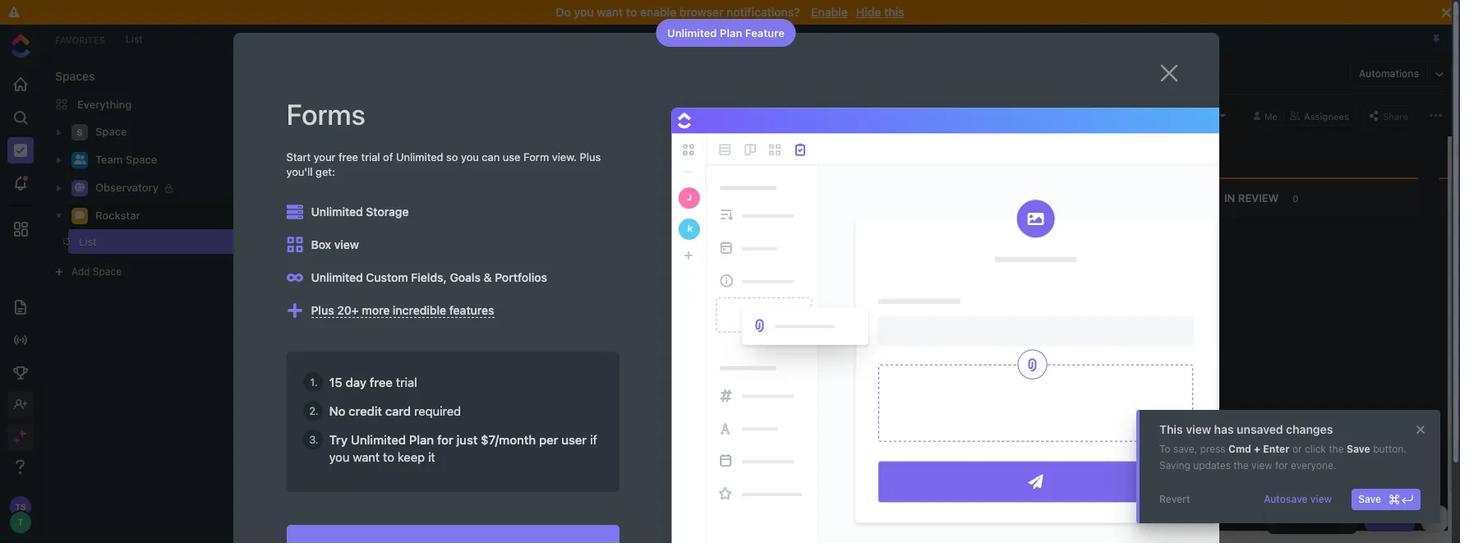 Task type: vqa. For each thing, say whether or not it's contained in the screenshot.
Sidebar navigation on the left
no



Task type: describe. For each thing, give the bounding box(es) containing it.
start
[[286, 150, 311, 164]]

save inside this view has unsaved changes to save, press cmd + enter or click the save button. saving updates the view for everyone.
[[1347, 443, 1370, 455]]

0 vertical spatial list link
[[117, 32, 151, 45]]

time estimate
[[372, 145, 433, 156]]

to for enable
[[626, 5, 637, 19]]

enable
[[811, 5, 848, 19]]

0 vertical spatial plan
[[720, 26, 742, 39]]

or inside this view has unsaved changes to save, press cmd + enter or click the save button. saving updates the view for everyone.
[[1292, 443, 1302, 455]]

unlimited inside start your free trial of unlimited so you can use form view. plus you'll get:
[[396, 150, 443, 164]]

free for day
[[370, 375, 393, 390]]

keep
[[398, 450, 425, 465]]

day
[[346, 375, 366, 390]]

team space
[[95, 153, 157, 166]]

view down +
[[1251, 459, 1272, 472]]

plus 20+ more incredible features
[[311, 303, 494, 317]]

storage
[[366, 205, 409, 219]]

autosave
[[1264, 493, 1308, 505]]

in for in progress
[[776, 191, 787, 204]]

try
[[329, 432, 348, 447]]

so
[[446, 150, 458, 164]]

you inside start your free trial of unlimited so you can use form view. plus you'll get:
[[461, 150, 479, 164]]

automations button
[[1351, 62, 1427, 86]]

+
[[1254, 443, 1260, 455]]

team space link
[[95, 147, 266, 173]]

fields,
[[411, 271, 447, 285]]

portfolios
[[495, 271, 547, 285]]

space for add space
[[93, 265, 122, 278]]

15
[[329, 375, 342, 390]]

if
[[590, 432, 597, 447]]

favorites
[[55, 34, 105, 45]]

space link
[[95, 119, 266, 145]]

you for if
[[329, 450, 349, 465]]

user group image
[[74, 155, 86, 165]]

unlimited storage
[[311, 205, 409, 219]]

tasks...
[[369, 109, 403, 121]]

team
[[95, 153, 123, 166]]

0 vertical spatial or
[[915, 96, 924, 107]]

$7/month
[[481, 432, 536, 447]]

no
[[329, 404, 345, 419]]

3.
[[309, 433, 319, 446]]

assignees
[[1304, 111, 1349, 121]]

free for your
[[338, 150, 358, 164]]

sorting
[[308, 144, 341, 157]]

no credit card required
[[329, 404, 461, 419]]

unsaved
[[1237, 422, 1283, 436]]

0
[[1293, 193, 1298, 203]]

view for autosave
[[1310, 493, 1332, 505]]

time
[[372, 145, 393, 156]]

share
[[1383, 111, 1408, 121]]

you'll
[[286, 165, 313, 178]]

incredible
[[393, 303, 446, 317]]

globe image
[[75, 183, 85, 193]]

saving
[[1159, 459, 1190, 472]]

unlimited custom fields, goals & portfolios
[[311, 271, 547, 285]]

enable
[[640, 5, 676, 19]]

for inside this view has unsaved changes to save, press cmd + enter or click the save button. saving updates the view for everyone.
[[1275, 459, 1288, 472]]

save button
[[1352, 489, 1421, 510]]

share button
[[1364, 106, 1413, 125]]

add
[[71, 265, 90, 278]]

in progress
[[776, 191, 847, 204]]

add space
[[71, 265, 122, 278]]

you for do
[[574, 5, 594, 19]]

in review
[[1224, 191, 1279, 204]]

you changed the layout.
[[781, 96, 887, 107]]

do you want to enable browser notifications? enable hide this
[[556, 5, 904, 19]]

review
[[1238, 191, 1279, 204]]

custom
[[366, 271, 408, 285]]

space for team space
[[126, 153, 157, 166]]

enter
[[1263, 443, 1290, 455]]

comment image
[[75, 211, 85, 220]]

assignees button
[[1284, 106, 1356, 125]]

sorting by
[[308, 144, 355, 157]]

automations
[[1359, 67, 1419, 80]]

autosave view button
[[1257, 489, 1339, 510]]

forms
[[286, 97, 366, 131]]

completed
[[1000, 191, 1066, 204]]

this
[[1159, 422, 1183, 436]]

0 vertical spatial space
[[95, 125, 127, 138]]

view for this
[[1186, 422, 1211, 436]]

do
[[556, 5, 571, 19]]

everything
[[77, 97, 132, 111]]

trial for day
[[396, 375, 417, 390]]

0 horizontal spatial list
[[79, 235, 97, 248]]

1.
[[310, 376, 318, 389]]

spaces link
[[42, 69, 95, 83]]

forms dialog
[[233, 19, 1219, 543]]

plus 20+ more incredible features link
[[311, 303, 494, 318]]

observatory
[[95, 181, 159, 194]]

press
[[1200, 443, 1226, 455]]

unlimited for unlimited plan feature
[[667, 26, 717, 39]]

hide
[[856, 5, 881, 19]]

more
[[362, 303, 390, 317]]

to
[[1159, 443, 1170, 455]]

for inside "dialog"
[[437, 432, 453, 447]]

&
[[484, 271, 492, 285]]

me button
[[1247, 106, 1284, 125]]



Task type: locate. For each thing, give the bounding box(es) containing it.
list right favorites
[[126, 32, 143, 45]]

1 vertical spatial trial
[[396, 375, 417, 390]]

card
[[385, 404, 411, 419]]

0 horizontal spatial or
[[915, 96, 924, 107]]

unlimited right of
[[396, 150, 443, 164]]

everything link
[[42, 91, 287, 117]]

click
[[1305, 443, 1326, 455]]

1 vertical spatial save
[[1358, 493, 1381, 505]]

0 vertical spatial to
[[626, 5, 637, 19]]

notifications?
[[726, 5, 800, 19]]

has
[[1214, 422, 1234, 436]]

updates
[[1193, 459, 1231, 472]]

rockstar
[[95, 209, 140, 222]]

0 horizontal spatial trial
[[361, 150, 380, 164]]

list down comment icon
[[79, 235, 97, 248]]

1 horizontal spatial want
[[597, 5, 623, 19]]

you
[[781, 96, 798, 107]]

to for keep
[[383, 450, 394, 465]]

0 horizontal spatial to
[[383, 450, 394, 465]]

0 horizontal spatial in
[[776, 191, 787, 204]]

want right do
[[597, 5, 623, 19]]

you inside if you want to keep it
[[329, 450, 349, 465]]

progress
[[789, 191, 847, 204]]

list link right favorites
[[117, 32, 151, 45]]

0 vertical spatial for
[[437, 432, 453, 447]]

2 vertical spatial you
[[329, 450, 349, 465]]

1 horizontal spatial to
[[626, 5, 637, 19]]

space right add
[[93, 265, 122, 278]]

trial inside start your free trial of unlimited so you can use form view. plus you'll get:
[[361, 150, 380, 164]]

plan up it
[[409, 432, 434, 447]]

this
[[884, 5, 904, 19]]

search tasks...
[[334, 109, 403, 121]]

can
[[482, 150, 500, 164]]

2 horizontal spatial you
[[574, 5, 594, 19]]

0 vertical spatial you
[[574, 5, 594, 19]]

start your free trial of unlimited so you can use form view. plus you'll get:
[[286, 150, 601, 178]]

list link down rockstar
[[63, 229, 250, 254]]

unlimited down browser
[[667, 26, 717, 39]]

this view has unsaved changes to save, press cmd + enter or click the save button. saving updates the view for everyone.
[[1159, 422, 1406, 472]]

1 vertical spatial the
[[1329, 443, 1344, 455]]

the
[[841, 96, 855, 107], [1329, 443, 1344, 455], [1233, 459, 1249, 472]]

per
[[539, 432, 558, 447]]

everyone.
[[1291, 459, 1336, 472]]

you right so
[[461, 150, 479, 164]]

of
[[383, 150, 393, 164]]

for down enter
[[1275, 459, 1288, 472]]

unlimited down credit
[[351, 432, 406, 447]]

0 vertical spatial plus
[[580, 150, 601, 164]]

0 horizontal spatial want
[[353, 450, 380, 465]]

features
[[449, 303, 494, 317]]

save inside 'button'
[[1358, 493, 1381, 505]]

1 horizontal spatial for
[[1275, 459, 1288, 472]]

it
[[428, 450, 435, 465]]

save,
[[1173, 443, 1197, 455]]

you down try
[[329, 450, 349, 465]]

credit
[[349, 404, 382, 419]]

view up save,
[[1186, 422, 1211, 436]]

form
[[523, 150, 549, 164]]

unlimited for unlimited custom fields, goals & portfolios
[[311, 271, 363, 285]]

want for enable
[[597, 5, 623, 19]]

want left keep
[[353, 450, 380, 465]]

in for in review
[[1224, 191, 1235, 204]]

for left just
[[437, 432, 453, 447]]

cmd
[[1228, 443, 1251, 455]]

the down cmd
[[1233, 459, 1249, 472]]

0 vertical spatial save
[[1347, 443, 1370, 455]]

or reload
[[915, 96, 954, 107]]

1 vertical spatial want
[[353, 450, 380, 465]]

changed
[[800, 96, 838, 107]]

me
[[1264, 111, 1278, 121]]

in left progress
[[776, 191, 787, 204]]

button.
[[1373, 443, 1406, 455]]

1 vertical spatial plus
[[311, 303, 334, 317]]

0 horizontal spatial plus
[[311, 303, 334, 317]]

Search tasks... text field
[[334, 104, 471, 127]]

1 vertical spatial space
[[126, 153, 157, 166]]

free
[[338, 150, 358, 164], [370, 375, 393, 390]]

1 horizontal spatial the
[[1233, 459, 1249, 472]]

or left reload
[[915, 96, 924, 107]]

view.
[[552, 150, 577, 164]]

2 vertical spatial space
[[93, 265, 122, 278]]

just
[[456, 432, 478, 447]]

free inside start your free trial of unlimited so you can use form view. plus you'll get:
[[338, 150, 358, 164]]

trial up card
[[396, 375, 417, 390]]

view right box
[[334, 238, 359, 252]]

or left click
[[1292, 443, 1302, 455]]

rockstar link
[[95, 203, 266, 229]]

2 in from the left
[[1224, 191, 1235, 204]]

plus inside start your free trial of unlimited so you can use form view. plus you'll get:
[[580, 150, 601, 164]]

15 day free trial
[[329, 375, 417, 390]]

try unlimited plan for just $7/month per user
[[329, 432, 590, 447]]

0 vertical spatial trial
[[361, 150, 380, 164]]

0 vertical spatial list
[[126, 32, 143, 45]]

20+
[[337, 303, 359, 317]]

0 horizontal spatial free
[[338, 150, 358, 164]]

user
[[561, 432, 587, 447]]

1 in from the left
[[776, 191, 787, 204]]

to left enable
[[626, 5, 637, 19]]

to inside if you want to keep it
[[383, 450, 394, 465]]

1 horizontal spatial list
[[126, 32, 143, 45]]

0 vertical spatial the
[[841, 96, 855, 107]]

view inside "button"
[[1310, 493, 1332, 505]]

1 vertical spatial for
[[1275, 459, 1288, 472]]

use
[[503, 150, 520, 164]]

1 vertical spatial list link
[[63, 229, 250, 254]]

1 horizontal spatial in
[[1224, 191, 1235, 204]]

autosave view
[[1264, 493, 1332, 505]]

2 vertical spatial the
[[1233, 459, 1249, 472]]

1 horizontal spatial plan
[[720, 26, 742, 39]]

1 horizontal spatial free
[[370, 375, 393, 390]]

1 vertical spatial or
[[1292, 443, 1302, 455]]

1 vertical spatial list
[[79, 235, 97, 248]]

0 vertical spatial want
[[597, 5, 623, 19]]

your
[[314, 150, 336, 164]]

unlimited
[[667, 26, 717, 39], [396, 150, 443, 164], [311, 205, 363, 219], [311, 271, 363, 285], [351, 432, 406, 447]]

0 horizontal spatial you
[[329, 450, 349, 465]]

layout.
[[858, 96, 887, 107]]

1 vertical spatial plan
[[409, 432, 434, 447]]

1 horizontal spatial you
[[461, 150, 479, 164]]

view for box
[[334, 238, 359, 252]]

trial
[[361, 150, 380, 164], [396, 375, 417, 390]]

unlimited plan feature
[[667, 26, 785, 39]]

required
[[414, 404, 461, 419]]

space up 'team'
[[95, 125, 127, 138]]

1 vertical spatial to
[[383, 450, 394, 465]]

search
[[334, 109, 367, 121]]

for
[[437, 432, 453, 447], [1275, 459, 1288, 472]]

plus left 20+
[[311, 303, 334, 317]]

save left button.
[[1347, 443, 1370, 455]]

0 horizontal spatial for
[[437, 432, 453, 447]]

list link
[[117, 32, 151, 45], [63, 229, 250, 254]]

unlimited up box view
[[311, 205, 363, 219]]

or
[[915, 96, 924, 107], [1292, 443, 1302, 455]]

spaces
[[55, 69, 95, 83]]

list
[[126, 32, 143, 45], [79, 235, 97, 248]]

box
[[311, 238, 331, 252]]

1 vertical spatial free
[[370, 375, 393, 390]]

view down everyone.
[[1310, 493, 1332, 505]]

the left layout.
[[841, 96, 855, 107]]

1 horizontal spatial trial
[[396, 375, 417, 390]]

1 horizontal spatial or
[[1292, 443, 1302, 455]]

want for keep
[[353, 450, 380, 465]]

you right do
[[574, 5, 594, 19]]

task
[[1386, 512, 1408, 524]]

2 horizontal spatial the
[[1329, 443, 1344, 455]]

in
[[776, 191, 787, 204], [1224, 191, 1235, 204]]

plan
[[720, 26, 742, 39], [409, 432, 434, 447]]

to
[[626, 5, 637, 19], [383, 450, 394, 465]]

plus
[[580, 150, 601, 164], [311, 303, 334, 317]]

0 horizontal spatial the
[[841, 96, 855, 107]]

to left keep
[[383, 450, 394, 465]]

0 horizontal spatial plan
[[409, 432, 434, 447]]

estimate
[[396, 145, 433, 156]]

trial left of
[[361, 150, 380, 164]]

revert button
[[1153, 489, 1197, 510]]

save down button.
[[1358, 493, 1381, 505]]

in left review
[[1224, 191, 1235, 204]]

the right click
[[1329, 443, 1344, 455]]

view inside forms "dialog"
[[334, 238, 359, 252]]

1 vertical spatial you
[[461, 150, 479, 164]]

plus right view.
[[580, 150, 601, 164]]

reload
[[927, 96, 954, 107]]

feature
[[745, 26, 785, 39]]

want inside if you want to keep it
[[353, 450, 380, 465]]

by
[[344, 144, 355, 157]]

view
[[334, 238, 359, 252], [1186, 422, 1211, 436], [1251, 459, 1272, 472], [1310, 493, 1332, 505]]

free right your
[[338, 150, 358, 164]]

0 vertical spatial free
[[338, 150, 358, 164]]

free right day at the bottom of the page
[[370, 375, 393, 390]]

1 horizontal spatial plus
[[580, 150, 601, 164]]

box view
[[311, 238, 359, 252]]

unlimited for unlimited storage
[[311, 205, 363, 219]]

space up observatory
[[126, 153, 157, 166]]

plan down do you want to enable browser notifications? enable hide this
[[720, 26, 742, 39]]

trial for your
[[361, 150, 380, 164]]

unlimited down box view
[[311, 271, 363, 285]]



